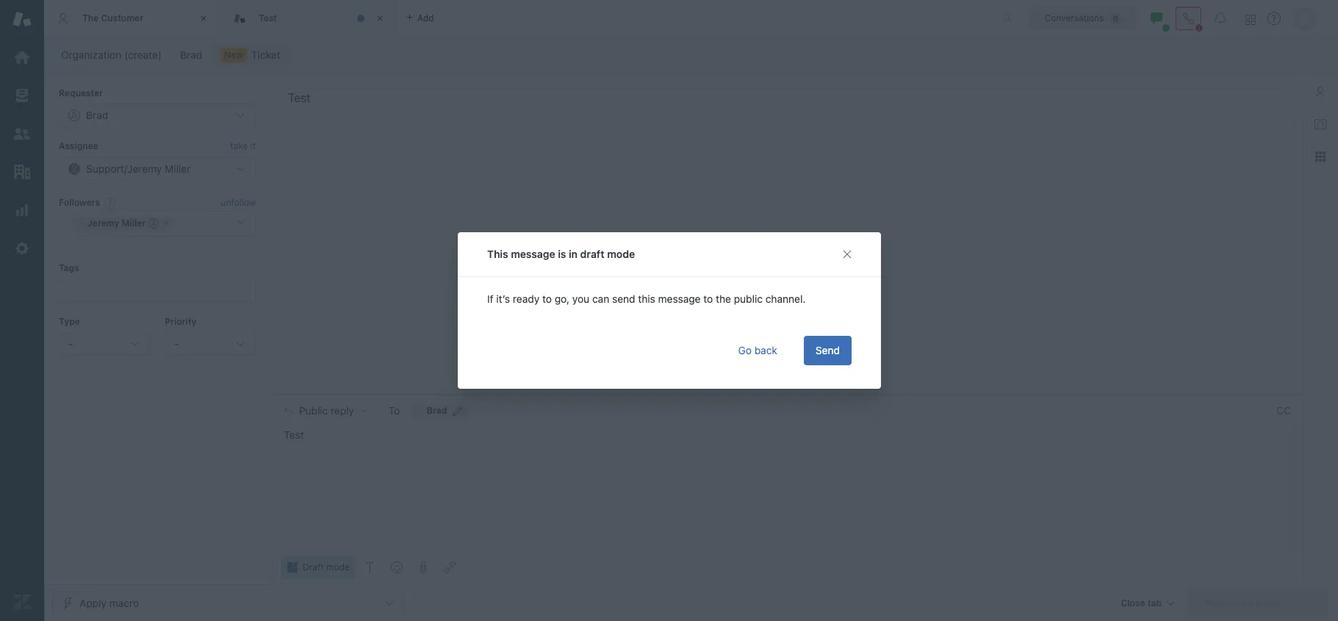 Task type: describe. For each thing, give the bounding box(es) containing it.
organization (create) button
[[51, 45, 171, 65]]

channel.
[[766, 293, 806, 305]]

unfollow
[[221, 197, 256, 208]]

test tab
[[221, 0, 397, 37]]

go back
[[738, 344, 777, 357]]

insert emojis image
[[391, 562, 403, 573]]

1 vertical spatial message
[[658, 293, 701, 305]]

format text image
[[364, 562, 376, 573]]

draft mode
[[303, 562, 350, 573]]

mode inside draft mode button
[[326, 562, 350, 573]]

as
[[1243, 597, 1254, 609]]

it's
[[496, 293, 510, 305]]

go
[[738, 344, 752, 357]]

add link (cmd k) image
[[444, 562, 456, 573]]

(create)
[[124, 49, 162, 61]]

the customer tab
[[44, 0, 221, 37]]

draft
[[303, 562, 324, 573]]

take
[[230, 141, 248, 152]]

0 vertical spatial message
[[511, 248, 555, 260]]

Public reply composer Draft mode text field
[[278, 426, 1286, 457]]

if it's ready to go, you can send this message to the public channel.
[[487, 293, 806, 305]]

is
[[558, 248, 566, 260]]

admin image
[[12, 239, 32, 258]]

knowledge image
[[1315, 118, 1327, 130]]

get help image
[[1268, 12, 1281, 25]]

priority
[[165, 316, 197, 327]]

send button
[[804, 336, 852, 365]]

organization
[[61, 49, 122, 61]]

customers image
[[12, 124, 32, 143]]

close image for test
[[373, 11, 387, 26]]

reporting image
[[12, 201, 32, 220]]

if
[[487, 293, 493, 305]]

close image for if it's ready to go, you can send this message to the public channel.
[[841, 249, 853, 260]]

can
[[592, 293, 609, 305]]

cc button
[[1277, 404, 1292, 417]]

this message is in draft mode dialog
[[458, 232, 881, 389]]

1 vertical spatial new
[[1257, 597, 1278, 609]]

in
[[569, 248, 578, 260]]

edit user image
[[453, 406, 464, 416]]

main element
[[0, 0, 44, 621]]

send
[[612, 293, 635, 305]]

the
[[82, 12, 99, 23]]

tags
[[59, 263, 79, 274]]

Subject field
[[285, 89, 1289, 106]]

new link
[[211, 45, 290, 65]]

- button for type
[[59, 332, 150, 356]]

cc
[[1277, 404, 1292, 417]]

secondary element
[[44, 40, 1339, 70]]

submit
[[1207, 597, 1240, 609]]

- button for priority
[[165, 332, 256, 356]]

apps image
[[1315, 151, 1327, 162]]

brad inside secondary element
[[180, 49, 202, 61]]

assignee
[[59, 141, 98, 152]]

1 to from the left
[[542, 293, 552, 305]]

brad link
[[171, 45, 212, 65]]

customer context image
[[1315, 86, 1327, 98]]

zendesk support image
[[12, 10, 32, 29]]



Task type: vqa. For each thing, say whether or not it's contained in the screenshot.
Q&A
no



Task type: locate. For each thing, give the bounding box(es) containing it.
test inside public reply composer draft mode text box
[[284, 428, 304, 441]]

1 horizontal spatial to
[[703, 293, 713, 305]]

new right 'as'
[[1257, 597, 1278, 609]]

- button
[[59, 332, 150, 356], [165, 332, 256, 356]]

new right brad link
[[224, 49, 244, 60]]

this
[[487, 248, 508, 260]]

1 horizontal spatial - button
[[165, 332, 256, 356]]

0 horizontal spatial message
[[511, 248, 555, 260]]

0 vertical spatial brad
[[180, 49, 202, 61]]

the customer
[[82, 12, 143, 23]]

back
[[755, 344, 777, 357]]

2 - button from the left
[[165, 332, 256, 356]]

brad
[[180, 49, 202, 61], [427, 405, 447, 416]]

test inside 'tab'
[[259, 12, 277, 23]]

conversations
[[1045, 12, 1105, 23]]

brad left edit user 'image'
[[427, 405, 447, 416]]

brad down close icon
[[180, 49, 202, 61]]

- for priority
[[174, 337, 179, 350]]

0 vertical spatial mode
[[607, 248, 635, 260]]

- for type
[[68, 337, 73, 350]]

1 horizontal spatial close image
[[841, 249, 853, 260]]

mode
[[607, 248, 635, 260], [326, 562, 350, 573]]

organization (create)
[[61, 49, 162, 61]]

add attachment image
[[417, 562, 429, 573]]

0 horizontal spatial -
[[68, 337, 73, 350]]

this message is in draft mode
[[487, 248, 635, 260]]

unfollow button
[[221, 196, 256, 210]]

1 horizontal spatial new
[[1257, 597, 1278, 609]]

go,
[[555, 293, 570, 305]]

- button down priority
[[165, 332, 256, 356]]

draft
[[580, 248, 604, 260]]

- down type
[[68, 337, 73, 350]]

new inside secondary element
[[224, 49, 244, 60]]

0 horizontal spatial to
[[542, 293, 552, 305]]

0 horizontal spatial close image
[[373, 11, 387, 26]]

mode right draft
[[607, 248, 635, 260]]

1 - button from the left
[[59, 332, 150, 356]]

1 vertical spatial mode
[[326, 562, 350, 573]]

0 vertical spatial new
[[224, 49, 244, 60]]

message right this
[[658, 293, 701, 305]]

close image
[[196, 11, 211, 26]]

this
[[638, 293, 655, 305]]

type
[[59, 316, 80, 327]]

to
[[389, 404, 400, 417]]

- down priority
[[174, 337, 179, 350]]

-
[[68, 337, 73, 350], [174, 337, 179, 350]]

1 - from the left
[[68, 337, 73, 350]]

to left go,
[[542, 293, 552, 305]]

1 vertical spatial brad
[[427, 405, 447, 416]]

you
[[572, 293, 589, 305]]

the
[[716, 293, 731, 305]]

to
[[542, 293, 552, 305], [703, 293, 713, 305]]

1 horizontal spatial test
[[284, 428, 304, 441]]

close image inside test 'tab'
[[373, 11, 387, 26]]

1 vertical spatial test
[[284, 428, 304, 441]]

close image
[[373, 11, 387, 26], [841, 249, 853, 260]]

0 vertical spatial test
[[259, 12, 277, 23]]

1 horizontal spatial message
[[658, 293, 701, 305]]

get started image
[[12, 48, 32, 67]]

ready
[[513, 293, 539, 305]]

test
[[259, 12, 277, 23], [284, 428, 304, 441]]

zendesk products image
[[1246, 14, 1257, 25]]

0 horizontal spatial mode
[[326, 562, 350, 573]]

1 vertical spatial close image
[[841, 249, 853, 260]]

send
[[816, 344, 840, 357]]

close image inside this message is in draft mode dialog
[[841, 249, 853, 260]]

- button down type
[[59, 332, 150, 356]]

1 horizontal spatial -
[[174, 337, 179, 350]]

tabs tab list
[[44, 0, 987, 37]]

conversations button
[[1029, 6, 1138, 30]]

submit as new
[[1207, 597, 1278, 609]]

0 vertical spatial close image
[[373, 11, 387, 26]]

views image
[[12, 86, 32, 105]]

message left is
[[511, 248, 555, 260]]

mode inside this message is in draft mode dialog
[[607, 248, 635, 260]]

1 horizontal spatial brad
[[427, 405, 447, 416]]

go back button
[[726, 336, 789, 365]]

message
[[511, 248, 555, 260], [658, 293, 701, 305]]

take it button
[[230, 139, 256, 154]]

public
[[734, 293, 763, 305]]

2 to from the left
[[703, 293, 713, 305]]

0 horizontal spatial test
[[259, 12, 277, 23]]

new
[[224, 49, 244, 60], [1257, 597, 1278, 609]]

to left the
[[703, 293, 713, 305]]

1 horizontal spatial mode
[[607, 248, 635, 260]]

zendesk image
[[12, 593, 32, 612]]

draft mode button
[[281, 556, 356, 579]]

customer
[[101, 12, 143, 23]]

0 horizontal spatial brad
[[180, 49, 202, 61]]

take it
[[230, 141, 256, 152]]

0 horizontal spatial - button
[[59, 332, 150, 356]]

0 horizontal spatial new
[[224, 49, 244, 60]]

it
[[250, 141, 256, 152]]

organizations image
[[12, 162, 32, 182]]

2 - from the left
[[174, 337, 179, 350]]

mode right 'draft'
[[326, 562, 350, 573]]



